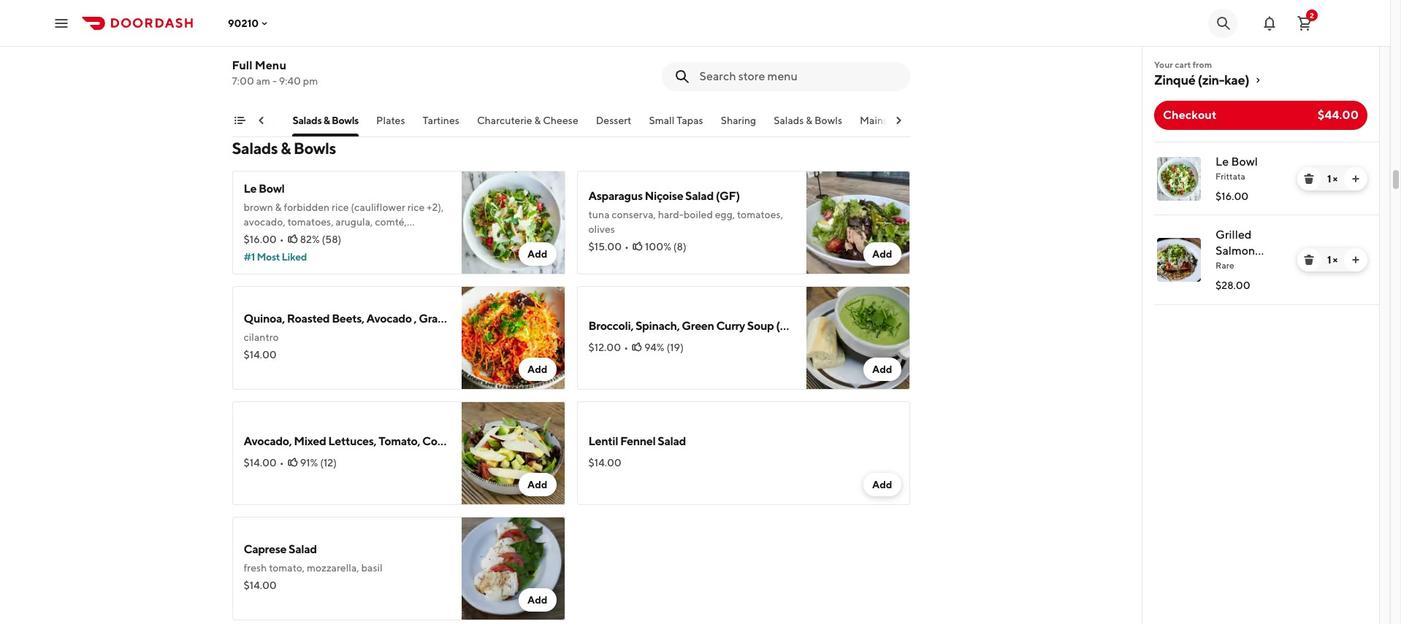 Task type: vqa. For each thing, say whether or not it's contained in the screenshot.
the Blank to the top
no



Task type: locate. For each thing, give the bounding box(es) containing it.
1 horizontal spatial rice
[[408, 202, 425, 213]]

0 vertical spatial $16.00
[[244, 63, 277, 75]]

salads
[[293, 115, 322, 126], [774, 115, 804, 126], [232, 139, 278, 158]]

$28.00
[[1216, 280, 1251, 292]]

sandwich
[[318, 11, 368, 25]]

le inside le bowl frittata
[[1216, 155, 1229, 169]]

0 horizontal spatial -
[[272, 75, 277, 87]]

sriracha down sandwich
[[329, 31, 365, 42]]

plates
[[376, 115, 405, 126]]

0 vertical spatial sriracha
[[329, 31, 365, 42]]

mixed
[[294, 435, 326, 449]]

$15.00 •
[[589, 241, 629, 253]]

bowl inside le bowl frittata
[[1231, 155, 1258, 169]]

$14.00 •
[[244, 457, 284, 469]]

fried
[[244, 11, 271, 25]]

tomatoes, down forbidden
[[288, 216, 334, 228]]

1 horizontal spatial -
[[394, 31, 399, 42]]

1 1 from the top
[[1328, 173, 1331, 185]]

1 vertical spatial le
[[244, 182, 257, 196]]

your
[[1154, 59, 1173, 70]]

add button for le bowl
[[519, 243, 556, 266]]

tartines button
[[423, 113, 460, 137]]

bowl for le bowl brown & forbidden rice (cauliflower rice +2), avocado, tomatoes, arugula, comté, parmesan, sriracha mayo, chicken or frittata
[[259, 182, 285, 196]]

0 vertical spatial bowl
[[1231, 155, 1258, 169]]

1 × right remove item from cart icon
[[1328, 173, 1338, 185]]

mozzarella,
[[307, 563, 359, 574]]

1 horizontal spatial le
[[1216, 155, 1229, 169]]

salads down pm
[[293, 115, 322, 126]]

egg,
[[715, 209, 735, 221]]

$12.00
[[589, 342, 621, 354]]

bowl up brown
[[259, 182, 285, 196]]

2 × from the top
[[1333, 254, 1338, 266]]

$14.00
[[244, 349, 277, 361], [244, 457, 277, 469], [589, 457, 622, 469], [244, 580, 277, 592]]

tartines
[[423, 115, 460, 126]]

& right brown
[[275, 202, 282, 213]]

sriracha up "liked"
[[294, 231, 330, 243]]

- inside fried chicken sandwich pickles, cole slaw, sriracha mayo - brioche bun $16.00
[[394, 31, 399, 42]]

1 vertical spatial sriracha
[[294, 231, 330, 243]]

$15.00
[[589, 241, 622, 253]]

lentil
[[589, 435, 618, 449]]

le for le bowl brown & forbidden rice (cauliflower rice +2), avocado, tomatoes, arugula, comté, parmesan, sriracha mayo, chicken or frittata
[[244, 182, 257, 196]]

1 vertical spatial $16.00
[[1216, 191, 1249, 202]]

94%
[[644, 342, 665, 354]]

sandwiches button
[[220, 113, 275, 137]]

notification bell image
[[1261, 14, 1279, 32]]

2 vertical spatial $16.00
[[244, 234, 277, 246]]

list containing le bowl
[[1143, 142, 1380, 305]]

asparagus niçoise salad (gf) tuna conserva, hard-boiled egg, tomatoes, olives
[[589, 189, 783, 235]]

0 horizontal spatial salads
[[232, 139, 278, 158]]

quinoa,
[[244, 312, 285, 326]]

bowl up frittata
[[1231, 155, 1258, 169]]

• down avocado,
[[280, 457, 284, 469]]

add button for avocado, mixed lettuces, tomato, comté salad (v, gf)
[[519, 473, 556, 497]]

1 horizontal spatial bowl
[[1231, 155, 1258, 169]]

remove item from cart image
[[1304, 173, 1315, 185]]

Item Search search field
[[700, 69, 898, 85]]

(gf) inside grilled salmon plate (gf)
[[1246, 260, 1271, 274]]

1 vertical spatial bowl
[[259, 182, 285, 196]]

- right mayo
[[394, 31, 399, 42]]

1 vertical spatial 1
[[1328, 254, 1331, 266]]

salad up "tomato,"
[[289, 543, 317, 557]]

82% (58)
[[300, 234, 341, 246]]

open menu image
[[53, 14, 70, 32]]

comté
[[422, 435, 458, 449]]

(gf) down salmon
[[1246, 260, 1271, 274]]

0 horizontal spatial bowl
[[259, 182, 285, 196]]

•
[[280, 234, 284, 246], [625, 241, 629, 253], [624, 342, 628, 354], [280, 457, 284, 469]]

1 for le bowl
[[1328, 173, 1331, 185]]

salad right carrots
[[498, 312, 526, 326]]

× for le bowl
[[1333, 173, 1338, 185]]

boiled
[[684, 209, 713, 221]]

add for broccoli, spinach, green curry soup (gf)
[[872, 364, 893, 376]]

×
[[1333, 173, 1338, 185], [1333, 254, 1338, 266]]

quinoa, roasted beets, avocado , grated carrots salad image
[[461, 286, 565, 390]]

salad inside asparagus niçoise salad (gf) tuna conserva, hard-boiled egg, tomatoes, olives
[[685, 189, 714, 203]]

add button
[[519, 243, 556, 266], [864, 243, 901, 266], [519, 358, 556, 381], [864, 358, 901, 381], [519, 473, 556, 497], [864, 473, 901, 497], [519, 589, 556, 612]]

1 vertical spatial ×
[[1333, 254, 1338, 266]]

caprese
[[244, 543, 287, 557]]

dessert button
[[596, 113, 632, 137]]

dessert
[[596, 115, 632, 126]]

rare
[[1216, 260, 1235, 271]]

(12)
[[320, 457, 337, 469]]

$16.00
[[244, 63, 277, 75], [1216, 191, 1249, 202], [244, 234, 277, 246]]

add for caprese salad
[[527, 595, 548, 606]]

1 vertical spatial -
[[272, 75, 277, 87]]

2 horizontal spatial (gf)
[[1246, 260, 1271, 274]]

salads & bowls
[[293, 115, 359, 126], [774, 115, 842, 126], [232, 139, 336, 158]]

grilled
[[1216, 228, 1252, 242]]

list
[[1143, 142, 1380, 305]]

zinqué (zin-kae) link
[[1154, 72, 1368, 89]]

• up #1 most liked
[[280, 234, 284, 246]]

0 horizontal spatial (gf)
[[716, 189, 740, 203]]

salad inside caprese salad fresh tomato, mozzarella, basil $14.00
[[289, 543, 317, 557]]

• for $12.00 •
[[624, 342, 628, 354]]

sriracha
[[329, 31, 365, 42], [294, 231, 330, 243]]

0 vertical spatial ×
[[1333, 173, 1338, 185]]

0 vertical spatial le
[[1216, 155, 1229, 169]]

0 vertical spatial (gf)
[[716, 189, 740, 203]]

2 vertical spatial (gf)
[[776, 319, 800, 333]]

cheese
[[543, 115, 578, 126]]

(gf) right soup
[[776, 319, 800, 333]]

$16.00 down frittata
[[1216, 191, 1249, 202]]

rice left +2),
[[408, 202, 425, 213]]

-
[[394, 31, 399, 42], [272, 75, 277, 87]]

1 × right remove item from cart image
[[1328, 254, 1338, 266]]

grated
[[419, 312, 455, 326]]

2 horizontal spatial salads
[[774, 115, 804, 126]]

mains
[[860, 115, 888, 126]]

1 vertical spatial 1 ×
[[1328, 254, 1338, 266]]

salads down sandwiches button
[[232, 139, 278, 158]]

$14.00 inside the quinoa, roasted beets, avocado , grated carrots salad cilantro $14.00
[[244, 349, 277, 361]]

le inside le bowl brown & forbidden rice (cauliflower rice +2), avocado, tomatoes, arugula, comté, parmesan, sriracha mayo, chicken or frittata
[[244, 182, 257, 196]]

• for $16.00 •
[[280, 234, 284, 246]]

menu
[[255, 58, 286, 72]]

sharing
[[721, 115, 756, 126]]

salad up boiled
[[685, 189, 714, 203]]

1 horizontal spatial tomatoes,
[[737, 209, 783, 221]]

$16.00 up am
[[244, 63, 277, 75]]

1 1 × from the top
[[1328, 173, 1338, 185]]

- right am
[[272, 75, 277, 87]]

,
[[414, 312, 417, 326]]

slaw,
[[305, 31, 327, 42]]

le up brown
[[244, 182, 257, 196]]

le up frittata
[[1216, 155, 1229, 169]]

sriracha inside le bowl brown & forbidden rice (cauliflower rice +2), avocado, tomatoes, arugula, comté, parmesan, sriracha mayo, chicken or frittata
[[294, 231, 330, 243]]

bowls inside button
[[815, 115, 842, 126]]

0 horizontal spatial le bowl image
[[461, 171, 565, 275]]

0 horizontal spatial le
[[244, 182, 257, 196]]

$16.00 for $16.00
[[1216, 191, 1249, 202]]

rice up arugula,
[[332, 202, 349, 213]]

90210 button
[[228, 17, 271, 29]]

le bowl image
[[1157, 157, 1201, 201], [461, 171, 565, 275]]

salads down item search 'search box'
[[774, 115, 804, 126]]

× for grilled salmon plate (gf)
[[1333, 254, 1338, 266]]

1 × from the top
[[1333, 173, 1338, 185]]

asparagus
[[589, 189, 643, 203]]

0 horizontal spatial rice
[[332, 202, 349, 213]]

bowls left mains
[[815, 115, 842, 126]]

bowl inside le bowl brown & forbidden rice (cauliflower rice +2), avocado, tomatoes, arugula, comté, parmesan, sriracha mayo, chicken or frittata
[[259, 182, 285, 196]]

2 1 × from the top
[[1328, 254, 1338, 266]]

• right $15.00
[[625, 241, 629, 253]]

94% (19)
[[644, 342, 684, 354]]

le for le bowl frittata
[[1216, 155, 1229, 169]]

full
[[232, 58, 253, 72]]

0 vertical spatial 1
[[1328, 173, 1331, 185]]

$16.00 inside list
[[1216, 191, 1249, 202]]

1 horizontal spatial (gf)
[[776, 319, 800, 333]]

× left add one to cart icon
[[1333, 173, 1338, 185]]

& down item search 'search box'
[[806, 115, 813, 126]]

1 × for le bowl
[[1328, 173, 1338, 185]]

0 vertical spatial 1 ×
[[1328, 173, 1338, 185]]

frittata
[[412, 231, 444, 243]]

bowl
[[1231, 155, 1258, 169], [259, 182, 285, 196]]

add button for broccoli, spinach, green curry soup (gf)
[[864, 358, 901, 381]]

$16.00 down avocado,
[[244, 234, 277, 246]]

$14.00 inside caprese salad fresh tomato, mozzarella, basil $14.00
[[244, 580, 277, 592]]

(gf) inside asparagus niçoise salad (gf) tuna conserva, hard-boiled egg, tomatoes, olives
[[716, 189, 740, 203]]

1 right remove item from cart icon
[[1328, 173, 1331, 185]]

comté,
[[375, 216, 407, 228]]

2 1 from the top
[[1328, 254, 1331, 266]]

• right $12.00
[[624, 342, 628, 354]]

broccoli, spinach, green curry soup (gf) image
[[806, 286, 910, 390]]

(gf) up egg,
[[716, 189, 740, 203]]

$14.00 down the cilantro
[[244, 349, 277, 361]]

salad left (v,
[[460, 435, 488, 449]]

(cauliflower
[[351, 202, 406, 213]]

0 horizontal spatial tomatoes,
[[288, 216, 334, 228]]

& left plates
[[324, 115, 330, 126]]

zinqué
[[1154, 72, 1196, 88]]

1 right remove item from cart image
[[1328, 254, 1331, 266]]

remove item from cart image
[[1304, 254, 1315, 266]]

2 rice from the left
[[408, 202, 425, 213]]

(8)
[[674, 241, 687, 253]]

forbidden
[[284, 202, 330, 213]]

0 vertical spatial -
[[394, 31, 399, 42]]

1
[[1328, 173, 1331, 185], [1328, 254, 1331, 266]]

grilled salmon plate (gf)
[[1216, 228, 1271, 274]]

$14.00 down fresh
[[244, 580, 277, 592]]

tomatoes, right egg,
[[737, 209, 783, 221]]

(zin-
[[1198, 72, 1225, 88]]

1 vertical spatial (gf)
[[1246, 260, 1271, 274]]

cilantro
[[244, 332, 279, 343]]

checkout
[[1163, 108, 1217, 122]]

avocado, mixed lettuces, tomato, comté salad (v, gf)
[[244, 435, 527, 449]]

× left add one to cart image on the top of the page
[[1333, 254, 1338, 266]]

& inside le bowl brown & forbidden rice (cauliflower rice +2), avocado, tomatoes, arugula, comté, parmesan, sriracha mayo, chicken or frittata
[[275, 202, 282, 213]]

tomatoes, inside asparagus niçoise salad (gf) tuna conserva, hard-boiled egg, tomatoes, olives
[[737, 209, 783, 221]]

your cart from
[[1154, 59, 1212, 70]]

broccoli,
[[589, 319, 634, 333]]

frittata
[[1216, 171, 1246, 182]]



Task type: describe. For each thing, give the bounding box(es) containing it.
• for $15.00 •
[[625, 241, 629, 253]]

bowls left plates
[[332, 115, 359, 126]]

$44.00
[[1318, 108, 1359, 122]]

add for le bowl
[[527, 248, 548, 260]]

add one to cart image
[[1350, 173, 1362, 185]]

salads & bowls down pm
[[293, 115, 359, 126]]

7:00
[[232, 75, 254, 87]]

show menu categories image
[[233, 115, 245, 126]]

sharing button
[[721, 113, 756, 137]]

bowls up forbidden
[[294, 139, 336, 158]]

& up forbidden
[[281, 139, 291, 158]]

scroll menu navigation right image
[[893, 115, 904, 126]]

hard-
[[658, 209, 684, 221]]

carrots
[[457, 312, 496, 326]]

fennel
[[620, 435, 656, 449]]

#1
[[244, 251, 255, 263]]

tuna
[[589, 209, 610, 221]]

(19)
[[667, 342, 684, 354]]

add for quinoa, roasted beets, avocado , grated carrots salad
[[527, 364, 548, 376]]

100% (8)
[[645, 241, 687, 253]]

82%
[[300, 234, 320, 246]]

parmesan,
[[244, 231, 292, 243]]

1 for grilled salmon plate (gf)
[[1328, 254, 1331, 266]]

soup
[[747, 319, 774, 333]]

$16.00 inside fried chicken sandwich pickles, cole slaw, sriracha mayo - brioche bun $16.00
[[244, 63, 277, 75]]

add one to cart image
[[1350, 254, 1362, 266]]

1 × for grilled salmon plate (gf)
[[1328, 254, 1338, 266]]

tomato,
[[269, 563, 305, 574]]

fried chicken sandwich pickles, cole slaw, sriracha mayo - brioche bun $16.00
[[244, 11, 437, 75]]

$14.00 down avocado,
[[244, 457, 277, 469]]

(gf) for plate
[[1246, 260, 1271, 274]]

2 items, open order cart image
[[1296, 14, 1314, 32]]

charcuterie & cheese button
[[477, 113, 578, 137]]

grilled salmon plate (gf) image
[[1157, 238, 1201, 282]]

salads & bowls button
[[774, 113, 842, 137]]

quinoa, roasted beets, avocado , grated carrots salad cilantro $14.00
[[244, 312, 526, 361]]

brown
[[244, 202, 273, 213]]

• for $14.00 •
[[280, 457, 284, 469]]

le bowl frittata
[[1216, 155, 1258, 182]]

bowl for le bowl frittata
[[1231, 155, 1258, 169]]

olives
[[589, 224, 615, 235]]

salmon
[[1216, 244, 1256, 258]]

zinqué (zin-kae)
[[1154, 72, 1250, 88]]

mayo,
[[332, 231, 360, 243]]

$16.00 •
[[244, 234, 284, 246]]

basil
[[361, 563, 383, 574]]

small tapas button
[[649, 113, 703, 137]]

fried chicken sandwich image
[[461, 0, 565, 96]]

+2),
[[427, 202, 444, 213]]

salad right fennel
[[658, 435, 686, 449]]

tomatoes, inside le bowl brown & forbidden rice (cauliflower rice +2), avocado, tomatoes, arugula, comté, parmesan, sriracha mayo, chicken or frittata
[[288, 216, 334, 228]]

avocado, mixed lettuces, tomato, comté salad (v, gf) image
[[461, 402, 565, 506]]

asparagus niçoise salad (gf) image
[[806, 171, 910, 275]]

100%
[[645, 241, 672, 253]]

add for avocado, mixed lettuces, tomato, comté salad (v, gf)
[[527, 479, 548, 491]]

add button for asparagus niçoise salad (gf)
[[864, 243, 901, 266]]

small tapas
[[649, 115, 703, 126]]

broccoli, spinach, green curry soup (gf)
[[589, 319, 800, 333]]

curry
[[716, 319, 745, 333]]

fresh
[[244, 563, 267, 574]]

from
[[1193, 59, 1212, 70]]

salads & bowls down scroll menu navigation left 'image'
[[232, 139, 336, 158]]

plates button
[[376, 113, 405, 137]]

$14.00 down lentil
[[589, 457, 622, 469]]

brioche
[[401, 31, 437, 42]]

91%
[[300, 457, 318, 469]]

bun
[[244, 45, 262, 57]]

spinach,
[[636, 319, 680, 333]]

#1 most liked
[[244, 251, 307, 263]]

(v,
[[490, 435, 504, 449]]

charcuterie & cheese
[[477, 115, 578, 126]]

or
[[400, 231, 410, 243]]

salads & bowls down item search 'search box'
[[774, 115, 842, 126]]

1 rice from the left
[[332, 202, 349, 213]]

most
[[257, 251, 280, 263]]

avocado,
[[244, 435, 292, 449]]

sandwiches
[[220, 115, 275, 126]]

9:40
[[279, 75, 301, 87]]

beets,
[[332, 312, 364, 326]]

$12.00 •
[[589, 342, 628, 354]]

chicken
[[273, 11, 316, 25]]

sriracha inside fried chicken sandwich pickles, cole slaw, sriracha mayo - brioche bun $16.00
[[329, 31, 365, 42]]

le bowl brown & forbidden rice (cauliflower rice +2), avocado, tomatoes, arugula, comté, parmesan, sriracha mayo, chicken or frittata
[[244, 182, 444, 243]]

plate
[[1216, 260, 1244, 274]]

1 horizontal spatial salads
[[293, 115, 322, 126]]

kae)
[[1225, 72, 1250, 88]]

chicken
[[362, 231, 398, 243]]

90210
[[228, 17, 259, 29]]

cart
[[1175, 59, 1191, 70]]

(58)
[[322, 234, 341, 246]]

pasta button
[[905, 113, 931, 137]]

arugula,
[[336, 216, 373, 228]]

scroll menu navigation left image
[[255, 115, 267, 126]]

mayo
[[367, 31, 392, 42]]

add button for caprese salad
[[519, 589, 556, 612]]

pickles,
[[244, 31, 278, 42]]

tomato,
[[379, 435, 420, 449]]

add for asparagus niçoise salad (gf)
[[872, 248, 893, 260]]

- inside full menu 7:00 am - 9:40 pm
[[272, 75, 277, 87]]

avocado
[[366, 312, 412, 326]]

avocado,
[[244, 216, 286, 228]]

(gf) for salad
[[716, 189, 740, 203]]

salads inside salads & bowls button
[[774, 115, 804, 126]]

$16.00 for $16.00 •
[[244, 234, 277, 246]]

gf)
[[506, 435, 527, 449]]

& left cheese on the left top of the page
[[534, 115, 541, 126]]

liked
[[282, 251, 307, 263]]

caprese salad image
[[461, 517, 565, 621]]

2 button
[[1290, 8, 1320, 38]]

roasted
[[287, 312, 330, 326]]

salad inside the quinoa, roasted beets, avocado , grated carrots salad cilantro $14.00
[[498, 312, 526, 326]]

lentil fennel salad
[[589, 435, 686, 449]]

1 horizontal spatial le bowl image
[[1157, 157, 1201, 201]]

add button for quinoa, roasted beets, avocado , grated carrots salad
[[519, 358, 556, 381]]



